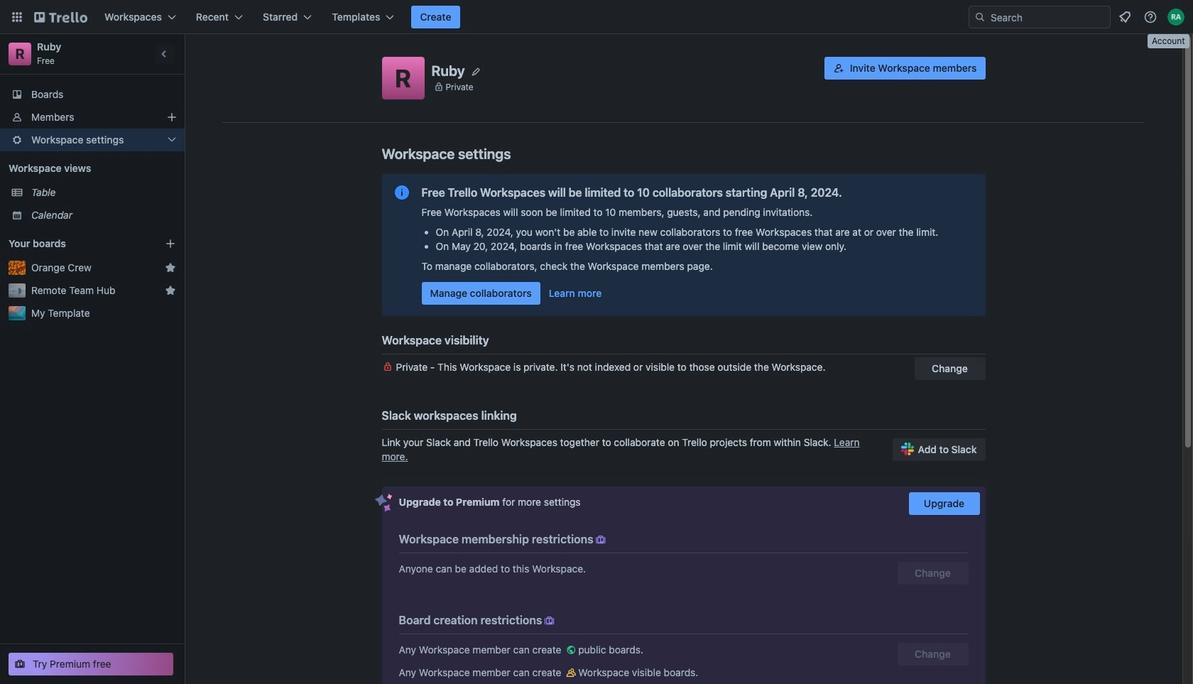 Task type: describe. For each thing, give the bounding box(es) containing it.
0 notifications image
[[1117, 9, 1134, 26]]

1 starred icon image from the top
[[165, 262, 176, 274]]

1 horizontal spatial sm image
[[564, 643, 578, 657]]

workspace navigation collapse icon image
[[155, 44, 175, 64]]

back to home image
[[34, 6, 87, 28]]

2 starred icon image from the top
[[165, 285, 176, 296]]

2 horizontal spatial sm image
[[594, 533, 608, 547]]

ruby anderson (rubyanderson7) image
[[1168, 9, 1185, 26]]

sparkle image
[[375, 494, 393, 512]]

search image
[[975, 11, 986, 23]]



Task type: vqa. For each thing, say whether or not it's contained in the screenshot.
first Starred Icon from the top
yes



Task type: locate. For each thing, give the bounding box(es) containing it.
Search field
[[986, 7, 1110, 27]]

add board image
[[165, 238, 176, 249]]

sm image
[[594, 533, 608, 547], [542, 614, 557, 628], [564, 643, 578, 657]]

0 vertical spatial sm image
[[594, 533, 608, 547]]

1 vertical spatial starred icon image
[[165, 285, 176, 296]]

primary element
[[0, 0, 1194, 34]]

1 vertical spatial sm image
[[542, 614, 557, 628]]

2 vertical spatial sm image
[[564, 643, 578, 657]]

open information menu image
[[1144, 10, 1158, 24]]

your boards with 3 items element
[[9, 235, 144, 252]]

0 horizontal spatial sm image
[[542, 614, 557, 628]]

0 vertical spatial starred icon image
[[165, 262, 176, 274]]

starred icon image
[[165, 262, 176, 274], [165, 285, 176, 296]]

tooltip
[[1148, 34, 1190, 48]]

sm image
[[564, 666, 578, 680]]



